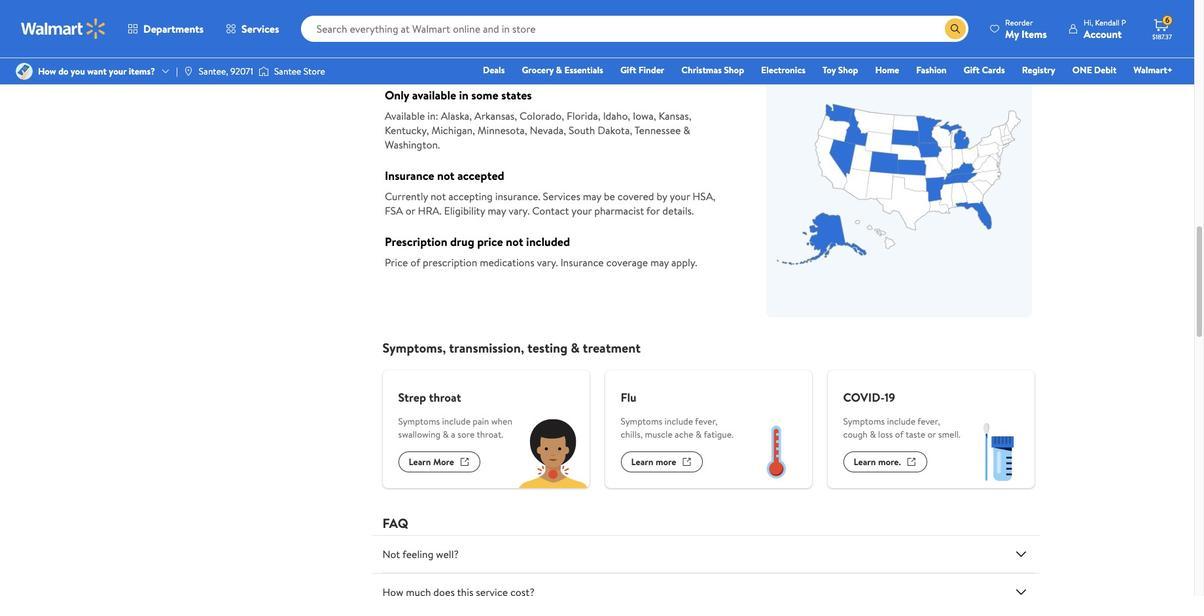 Task type: vqa. For each thing, say whether or not it's contained in the screenshot.


Task type: describe. For each thing, give the bounding box(es) containing it.
transmission,
[[449, 339, 524, 357]]

one debit link
[[1067, 63, 1123, 77]]

walmart+
[[1134, 64, 1173, 77]]

Search search field
[[301, 16, 969, 42]]

more
[[433, 456, 454, 469]]

fever, for covid-19
[[918, 415, 940, 428]]

not
[[383, 547, 400, 562]]

home link
[[870, 63, 906, 77]]

price
[[385, 255, 408, 270]]

alaska,
[[441, 109, 472, 123]]

sore
[[458, 428, 475, 441]]

symptoms for strep throat
[[398, 415, 440, 428]]

services button
[[215, 13, 290, 45]]

hra.
[[418, 204, 442, 218]]

some
[[472, 87, 499, 103]]

2 horizontal spatial your
[[670, 189, 690, 204]]

& inside the symptoms include pain when swallowing & a sore throat.
[[443, 428, 449, 441]]

& right grocery
[[556, 64, 562, 77]]

chills,
[[621, 428, 643, 441]]

registry
[[1022, 64, 1056, 77]]

kansas,
[[659, 109, 692, 123]]

information
[[457, 15, 539, 37]]

$187.37
[[1153, 32, 1172, 41]]

strep
[[398, 389, 426, 406]]

may inside prescription drug price not included price of prescription medications vary. insurance coverage may apply.
[[651, 255, 669, 270]]

details.
[[663, 204, 694, 218]]

hi, kendall p account
[[1084, 17, 1127, 41]]

christmas
[[682, 64, 722, 77]]

be
[[604, 189, 615, 204]]

do
[[58, 65, 69, 78]]

covered
[[618, 189, 654, 204]]

reorder
[[1006, 17, 1033, 28]]

one
[[1073, 64, 1092, 77]]

insurance inside insurance not accepted currently not accepting insurance. services may be covered by your hsa, fsa or hra. eligibility may vary. contact your pharmacist for details.
[[385, 168, 434, 184]]

flu
[[621, 389, 637, 406]]

1 horizontal spatial your
[[572, 204, 592, 218]]

registry link
[[1017, 63, 1062, 77]]

electronics
[[761, 64, 806, 77]]

hsa,
[[693, 189, 716, 204]]

19
[[885, 389, 896, 406]]

fatigue.
[[704, 428, 734, 441]]

by
[[657, 189, 668, 204]]

feeling
[[403, 547, 434, 562]]

you
[[71, 65, 85, 78]]

not feeling well? image
[[1014, 547, 1029, 562]]

walmart image
[[21, 18, 106, 39]]

flu. symptoms include fever, chills, muscle ache and fatigue. learn more. image
[[740, 416, 812, 488]]

only available in some states available in: alaska, arkansas, colorado, florida, idaho, iowa, kansas, kentucky, michigan, minnesota, nevada, south dakota, tennessee & washington.
[[385, 87, 692, 152]]

walmart+ link
[[1128, 63, 1179, 77]]

items?
[[129, 65, 155, 78]]

learn more button
[[398, 452, 481, 473]]

gift for gift cards
[[964, 64, 980, 77]]

apply.
[[672, 255, 698, 270]]

account
[[1084, 27, 1122, 41]]

price
[[477, 234, 503, 250]]

kentucky,
[[385, 123, 429, 137]]

additional information
[[383, 15, 539, 37]]

or inside the 'symptoms include fever, cough & loss of taste or smell.'
[[928, 428, 936, 441]]

|
[[176, 65, 178, 78]]

p
[[1122, 17, 1127, 28]]

one debit
[[1073, 64, 1117, 77]]

toy shop link
[[817, 63, 864, 77]]

symptoms for covid-19
[[844, 415, 885, 428]]

learn for flu
[[631, 456, 654, 469]]

6
[[1166, 15, 1170, 26]]

taste
[[906, 428, 926, 441]]

learn more button
[[621, 452, 703, 473]]

6 $187.37
[[1153, 15, 1172, 41]]

finder
[[639, 64, 665, 77]]

& right testing
[[571, 339, 580, 357]]

toy
[[823, 64, 836, 77]]

dakota,
[[598, 123, 633, 137]]

grocery & essentials
[[522, 64, 604, 77]]

arkansas,
[[475, 109, 517, 123]]

in:
[[428, 109, 438, 123]]

washington.
[[385, 137, 440, 152]]

eligibility
[[444, 204, 485, 218]]

accepted
[[458, 168, 505, 184]]

92071
[[231, 65, 253, 78]]

when
[[491, 415, 513, 428]]

gift for gift finder
[[621, 64, 637, 77]]

more
[[656, 456, 677, 469]]

kendall
[[1096, 17, 1120, 28]]

santee store
[[274, 65, 325, 78]]

covid-19. symptoms include fever, cough and loss of taste or smell. lean more. image
[[963, 416, 1035, 488]]

departments
[[143, 22, 204, 36]]

& inside only available in some states available in: alaska, arkansas, colorado, florida, idaho, iowa, kansas, kentucky, michigan, minnesota, nevada, south dakota, tennessee & washington.
[[684, 123, 691, 137]]

insurance.
[[495, 189, 541, 204]]

symptoms for flu
[[621, 415, 663, 428]]

a
[[451, 428, 456, 441]]

gift finder
[[621, 64, 665, 77]]

shop for toy shop
[[838, 64, 859, 77]]

gift cards
[[964, 64, 1005, 77]]

learn more. button
[[844, 452, 928, 473]]

Walmart Site-Wide search field
[[301, 16, 969, 42]]



Task type: locate. For each thing, give the bounding box(es) containing it.
faq
[[383, 515, 408, 532]]

1 vertical spatial services
[[543, 189, 581, 204]]

1 horizontal spatial symptoms
[[621, 415, 663, 428]]

0 horizontal spatial fever,
[[695, 415, 718, 428]]

states
[[501, 87, 532, 103]]

pharmacist
[[595, 204, 644, 218]]

0 horizontal spatial symptoms
[[398, 415, 440, 428]]

only
[[385, 87, 409, 103]]

fever, right ache
[[695, 415, 718, 428]]

santee,
[[199, 65, 228, 78]]

loss
[[878, 428, 893, 441]]

 image right |
[[183, 66, 194, 77]]

0 horizontal spatial vary.
[[509, 204, 530, 218]]

debit
[[1095, 64, 1117, 77]]

1 horizontal spatial or
[[928, 428, 936, 441]]

1 horizontal spatial of
[[895, 428, 904, 441]]

0 horizontal spatial gift
[[621, 64, 637, 77]]

south
[[569, 123, 595, 137]]

& right the tennessee at the right of the page
[[684, 123, 691, 137]]

not
[[437, 168, 455, 184], [431, 189, 446, 204], [506, 234, 524, 250]]

include
[[442, 415, 471, 428], [665, 415, 693, 428], [887, 415, 916, 428]]

symptoms
[[398, 415, 440, 428], [621, 415, 663, 428], [844, 415, 885, 428]]

symptoms include pain when swallowing & a sore throat.
[[398, 415, 513, 441]]

electronics link
[[756, 63, 812, 77]]

shop right toy
[[838, 64, 859, 77]]

of for symptoms
[[895, 428, 904, 441]]

not right currently
[[431, 189, 446, 204]]

available
[[412, 87, 456, 103]]

of right loss
[[895, 428, 904, 441]]

throat
[[429, 389, 461, 406]]

insurance up currently
[[385, 168, 434, 184]]

of
[[411, 255, 420, 270], [895, 428, 904, 441]]

 image for santee, 92071
[[183, 66, 194, 77]]

learn left the more.
[[854, 456, 876, 469]]

1 vertical spatial of
[[895, 428, 904, 441]]

gift inside gift finder link
[[621, 64, 637, 77]]

0 horizontal spatial insurance
[[385, 168, 434, 184]]

& right ache
[[696, 428, 702, 441]]

not feeling well?
[[383, 547, 459, 562]]

services inside popup button
[[242, 22, 279, 36]]

learn inside button
[[854, 456, 876, 469]]

pain
[[473, 415, 489, 428]]

1 horizontal spatial insurance
[[561, 255, 604, 270]]

insurance down included
[[561, 255, 604, 270]]

1 horizontal spatial vary.
[[537, 255, 558, 270]]

2 horizontal spatial include
[[887, 415, 916, 428]]

covid-
[[844, 389, 885, 406]]

contact
[[532, 204, 569, 218]]

learn for covid-19
[[854, 456, 876, 469]]

idaho,
[[603, 109, 631, 123]]

2 vertical spatial not
[[506, 234, 524, 250]]

shop right christmas
[[724, 64, 744, 77]]

symptoms include fever, cough & loss of taste or smell.
[[844, 415, 961, 441]]

 image right the '92071'
[[259, 65, 269, 78]]

vary. inside insurance not accepted currently not accepting insurance. services may be covered by your hsa, fsa or hra. eligibility may vary. contact your pharmacist for details.
[[509, 204, 530, 218]]

not up accepting
[[437, 168, 455, 184]]

1 horizontal spatial may
[[583, 189, 602, 204]]

for
[[647, 204, 660, 218]]

include left fatigue.
[[665, 415, 693, 428]]

of for prescription
[[411, 255, 420, 270]]

search icon image
[[951, 24, 961, 34]]

available in: alaska, arkansas, colorado, florida, idaho, iowa, kansas, kentucky, michigan, minnesota, nevada, south dakota, tennessee & washington image
[[767, 52, 1032, 317]]

1 include from the left
[[442, 415, 471, 428]]

include for flu
[[665, 415, 693, 428]]

2 learn from the left
[[631, 456, 654, 469]]

2 horizontal spatial learn
[[854, 456, 876, 469]]

fever,
[[695, 415, 718, 428], [918, 415, 940, 428]]

0 vertical spatial vary.
[[509, 204, 530, 218]]

2 include from the left
[[665, 415, 693, 428]]

deals
[[483, 64, 505, 77]]

include inside the symptoms include pain when swallowing & a sore throat.
[[442, 415, 471, 428]]

gift left finder
[[621, 64, 637, 77]]

fashion link
[[911, 63, 953, 77]]

2 horizontal spatial may
[[651, 255, 669, 270]]

0 vertical spatial not
[[437, 168, 455, 184]]

1 horizontal spatial  image
[[183, 66, 194, 77]]

symptoms, transmission, testing & treatment
[[383, 339, 641, 357]]

prescription drug price not included price of prescription medications vary. insurance coverage may apply.
[[385, 234, 698, 270]]

include for strep throat
[[442, 415, 471, 428]]

2 gift from the left
[[964, 64, 980, 77]]

may left apply.
[[651, 255, 669, 270]]

want
[[87, 65, 107, 78]]

gift inside gift cards link
[[964, 64, 980, 77]]

more.
[[878, 456, 901, 469]]

services right insurance.
[[543, 189, 581, 204]]

minnesota,
[[478, 123, 527, 137]]

1 shop from the left
[[724, 64, 744, 77]]

deals link
[[477, 63, 511, 77]]

0 horizontal spatial learn
[[409, 456, 431, 469]]

symptoms inside the 'symptoms include fever, cough & loss of taste or smell.'
[[844, 415, 885, 428]]

2 fever, from the left
[[918, 415, 940, 428]]

available
[[385, 109, 425, 123]]

include down 19
[[887, 415, 916, 428]]

fever, inside the 'symptoms include fever, cough & loss of taste or smell.'
[[918, 415, 940, 428]]

may up price
[[488, 204, 506, 218]]

0 horizontal spatial  image
[[16, 63, 33, 80]]

symptoms include fever, chills, muscle ache & fatigue.
[[621, 415, 734, 441]]

1 learn from the left
[[409, 456, 431, 469]]

of inside the 'symptoms include fever, cough & loss of taste or smell.'
[[895, 428, 904, 441]]

0 horizontal spatial include
[[442, 415, 471, 428]]

0 horizontal spatial services
[[242, 22, 279, 36]]

cough
[[844, 428, 868, 441]]

learn left more
[[409, 456, 431, 469]]

your right contact
[[572, 204, 592, 218]]

services inside insurance not accepted currently not accepting insurance. services may be covered by your hsa, fsa or hra. eligibility may vary. contact your pharmacist for details.
[[543, 189, 581, 204]]

may left the be
[[583, 189, 602, 204]]

covid-19
[[844, 389, 896, 406]]

fever, for flu
[[695, 415, 718, 428]]

1 vertical spatial or
[[928, 428, 936, 441]]

symptoms inside symptoms include fever, chills, muscle ache & fatigue.
[[621, 415, 663, 428]]

reorder my items
[[1006, 17, 1047, 41]]

1 horizontal spatial fever,
[[918, 415, 940, 428]]

include left pain
[[442, 415, 471, 428]]

0 horizontal spatial your
[[109, 65, 127, 78]]

2 shop from the left
[[838, 64, 859, 77]]

1 gift from the left
[[621, 64, 637, 77]]

how
[[38, 65, 56, 78]]

&
[[556, 64, 562, 77], [684, 123, 691, 137], [571, 339, 580, 357], [443, 428, 449, 441], [696, 428, 702, 441], [870, 428, 876, 441]]

additional
[[383, 15, 454, 37]]

fever, inside symptoms include fever, chills, muscle ache & fatigue.
[[695, 415, 718, 428]]

0 horizontal spatial of
[[411, 255, 420, 270]]

iowa,
[[633, 109, 656, 123]]

fever, right loss
[[918, 415, 940, 428]]

vary. down included
[[537, 255, 558, 270]]

learn more
[[409, 456, 454, 469]]

your right want at top left
[[109, 65, 127, 78]]

hi,
[[1084, 17, 1094, 28]]

0 vertical spatial services
[[242, 22, 279, 36]]

learn left the more
[[631, 456, 654, 469]]

or inside insurance not accepted currently not accepting insurance. services may be covered by your hsa, fsa or hra. eligibility may vary. contact your pharmacist for details.
[[406, 204, 415, 218]]

smell.
[[939, 428, 961, 441]]

1 horizontal spatial shop
[[838, 64, 859, 77]]

drug
[[450, 234, 475, 250]]

services up the '92071'
[[242, 22, 279, 36]]

or
[[406, 204, 415, 218], [928, 428, 936, 441]]

include for covid-19
[[887, 415, 916, 428]]

symptoms inside the symptoms include pain when swallowing & a sore throat.
[[398, 415, 440, 428]]

gift finder link
[[615, 63, 671, 77]]

& inside the 'symptoms include fever, cough & loss of taste or smell.'
[[870, 428, 876, 441]]

well?
[[436, 547, 459, 562]]

 image left how
[[16, 63, 33, 80]]

of inside prescription drug price not included price of prescription medications vary. insurance coverage may apply.
[[411, 255, 420, 270]]

0 horizontal spatial may
[[488, 204, 506, 218]]

vary. left contact
[[509, 204, 530, 218]]

 image
[[16, 63, 33, 80], [259, 65, 269, 78], [183, 66, 194, 77]]

1 symptoms from the left
[[398, 415, 440, 428]]

 image for how do you want your items?
[[16, 63, 33, 80]]

1 vertical spatial vary.
[[537, 255, 558, 270]]

items
[[1022, 27, 1047, 41]]

strep throat. symptoms include pain when swallowing and a sore throat. learn more. image
[[518, 416, 590, 488]]

1 horizontal spatial gift
[[964, 64, 980, 77]]

or right fsa
[[406, 204, 415, 218]]

3 symptoms from the left
[[844, 415, 885, 428]]

toy shop
[[823, 64, 859, 77]]

how much does this service cost? image
[[1014, 585, 1029, 596]]

1 horizontal spatial services
[[543, 189, 581, 204]]

& inside symptoms include fever, chills, muscle ache & fatigue.
[[696, 428, 702, 441]]

symptoms down covid-
[[844, 415, 885, 428]]

2 horizontal spatial symptoms
[[844, 415, 885, 428]]

0 vertical spatial insurance
[[385, 168, 434, 184]]

1 horizontal spatial learn
[[631, 456, 654, 469]]

home
[[876, 64, 900, 77]]

or right taste
[[928, 428, 936, 441]]

in
[[459, 87, 469, 103]]

gift cards link
[[958, 63, 1011, 77]]

learn more
[[631, 456, 677, 469]]

shop
[[724, 64, 744, 77], [838, 64, 859, 77]]

1 vertical spatial not
[[431, 189, 446, 204]]

insurance inside prescription drug price not included price of prescription medications vary. insurance coverage may apply.
[[561, 255, 604, 270]]

0 vertical spatial or
[[406, 204, 415, 218]]

1 fever, from the left
[[695, 415, 718, 428]]

include inside symptoms include fever, chills, muscle ache & fatigue.
[[665, 415, 693, 428]]

ache
[[675, 428, 694, 441]]

your
[[109, 65, 127, 78], [670, 189, 690, 204], [572, 204, 592, 218]]

treatment
[[583, 339, 641, 357]]

& left a
[[443, 428, 449, 441]]

3 include from the left
[[887, 415, 916, 428]]

not inside prescription drug price not included price of prescription medications vary. insurance coverage may apply.
[[506, 234, 524, 250]]

3 learn from the left
[[854, 456, 876, 469]]

vary. inside prescription drug price not included price of prescription medications vary. insurance coverage may apply.
[[537, 255, 558, 270]]

accepting
[[449, 189, 493, 204]]

learn more.
[[854, 456, 901, 469]]

0 horizontal spatial shop
[[724, 64, 744, 77]]

shop for christmas shop
[[724, 64, 744, 77]]

learn for strep throat
[[409, 456, 431, 469]]

insurance not accepted currently not accepting insurance. services may be covered by your hsa, fsa or hra. eligibility may vary. contact your pharmacist for details.
[[385, 168, 716, 218]]

your right by
[[670, 189, 690, 204]]

0 vertical spatial of
[[411, 255, 420, 270]]

muscle
[[645, 428, 673, 441]]

1 horizontal spatial include
[[665, 415, 693, 428]]

departments button
[[117, 13, 215, 45]]

2 horizontal spatial  image
[[259, 65, 269, 78]]

gift left cards
[[964, 64, 980, 77]]

 image for santee store
[[259, 65, 269, 78]]

grocery
[[522, 64, 554, 77]]

cards
[[982, 64, 1005, 77]]

symptoms,
[[383, 339, 446, 357]]

my
[[1006, 27, 1019, 41]]

include inside the 'symptoms include fever, cough & loss of taste or smell.'
[[887, 415, 916, 428]]

symptoms down strep
[[398, 415, 440, 428]]

not up medications
[[506, 234, 524, 250]]

tennessee
[[635, 123, 681, 137]]

1 vertical spatial insurance
[[561, 255, 604, 270]]

of right price
[[411, 255, 420, 270]]

prescription
[[423, 255, 478, 270]]

santee
[[274, 65, 301, 78]]

symptoms down flu
[[621, 415, 663, 428]]

testing
[[528, 339, 568, 357]]

& left loss
[[870, 428, 876, 441]]

0 horizontal spatial or
[[406, 204, 415, 218]]

2 symptoms from the left
[[621, 415, 663, 428]]

santee, 92071
[[199, 65, 253, 78]]

coverage
[[607, 255, 648, 270]]



